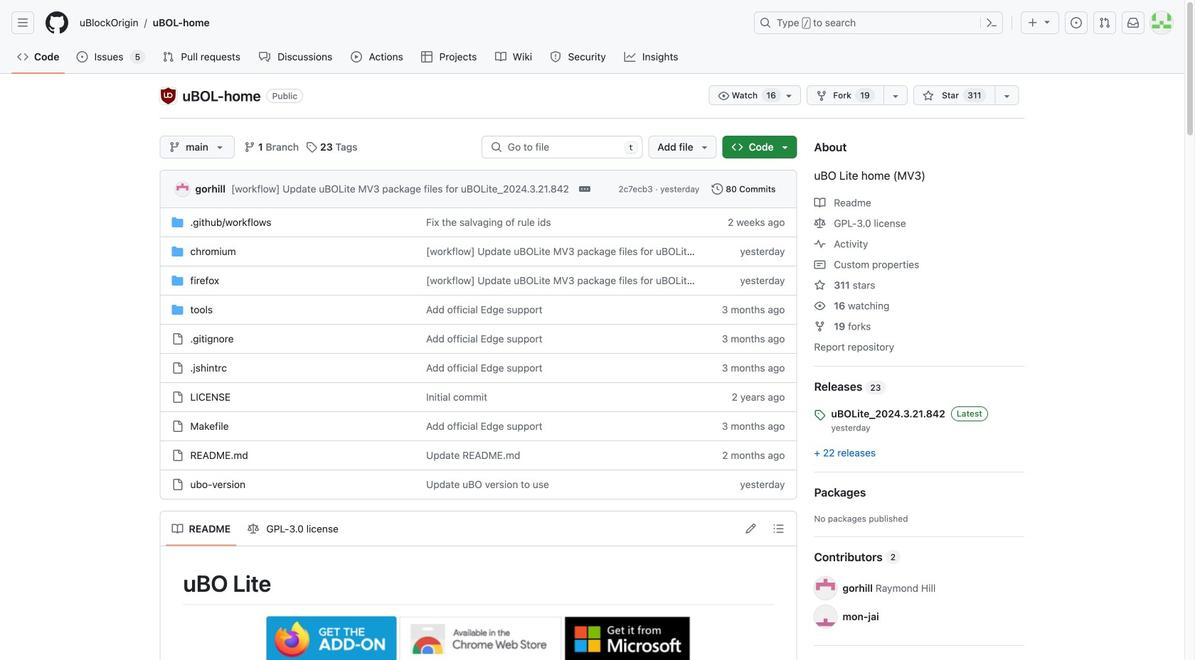 Task type: describe. For each thing, give the bounding box(es) containing it.
git branch image
[[169, 142, 180, 153]]

0 vertical spatial book image
[[495, 51, 506, 63]]

1 horizontal spatial triangle down image
[[699, 142, 711, 153]]

1 vertical spatial list
[[166, 518, 346, 541]]

star image
[[814, 280, 826, 291]]

add this repository to a list image
[[1001, 90, 1013, 102]]

see your forks of this repository image
[[890, 90, 901, 102]]

@mon jai image
[[814, 606, 837, 629]]

tag image
[[306, 142, 317, 153]]

issue opened image
[[1071, 17, 1082, 28]]

code image
[[17, 51, 28, 63]]

triangle down image
[[779, 142, 791, 153]]

search image
[[491, 142, 502, 153]]

0 horizontal spatial triangle down image
[[214, 142, 226, 153]]

notifications image
[[1128, 17, 1139, 28]]

outline image
[[773, 524, 784, 535]]

get ubo lite for chromium image
[[399, 617, 562, 661]]

get ublock origin lite for microsoft edge image
[[565, 617, 691, 661]]

repo forked image
[[814, 321, 826, 333]]

owner avatar image
[[160, 88, 177, 105]]

star image
[[923, 90, 934, 102]]

plus image
[[1027, 17, 1039, 28]]

play image
[[351, 51, 362, 63]]

get ubo lite for firefox image
[[266, 617, 397, 661]]

table image
[[421, 51, 433, 63]]

eye image
[[718, 90, 729, 102]]

@gorhill image
[[814, 578, 837, 600]]

book image
[[814, 197, 826, 209]]

git pull request image
[[162, 51, 174, 63]]

homepage image
[[46, 11, 68, 34]]

2 horizontal spatial triangle down image
[[1042, 16, 1053, 27]]

pulse image
[[814, 239, 826, 250]]

repo forked image
[[816, 90, 828, 102]]

open commit details image
[[579, 184, 590, 195]]



Task type: locate. For each thing, give the bounding box(es) containing it.
code image
[[732, 142, 743, 153]]

1 horizontal spatial law image
[[814, 218, 826, 229]]

Go to file text field
[[508, 137, 619, 158]]

triangle down image left code icon
[[699, 142, 711, 153]]

triangle down image right "plus" "icon"
[[1042, 16, 1053, 27]]

eye image
[[814, 301, 826, 312]]

comment discussion image
[[259, 51, 271, 63]]

tag image
[[814, 410, 826, 421]]

triangle down image left git branch icon
[[214, 142, 226, 153]]

311 users starred this repository element
[[963, 88, 986, 102]]

graph image
[[624, 51, 636, 63]]

0 horizontal spatial book image
[[172, 524, 183, 535]]

0 vertical spatial law image
[[814, 218, 826, 229]]

directory image
[[172, 217, 183, 228]]

triangle down image
[[1042, 16, 1053, 27], [214, 142, 226, 153], [699, 142, 711, 153]]

directory image
[[172, 246, 183, 258], [172, 275, 183, 287], [172, 305, 183, 316]]

book image
[[495, 51, 506, 63], [172, 524, 183, 535]]

0 vertical spatial directory image
[[172, 246, 183, 258]]

command palette image
[[986, 17, 998, 28]]

2 directory image from the top
[[172, 275, 183, 287]]

git branch image
[[244, 142, 255, 153]]

1 horizontal spatial book image
[[495, 51, 506, 63]]

issue opened image
[[76, 51, 88, 63]]

git pull request image
[[1099, 17, 1111, 28]]

1 directory image from the top
[[172, 246, 183, 258]]

shield image
[[550, 51, 561, 63]]

law image
[[814, 218, 826, 229], [248, 524, 259, 535]]

1 vertical spatial law image
[[248, 524, 259, 535]]

2 vertical spatial directory image
[[172, 305, 183, 316]]

0 horizontal spatial law image
[[248, 524, 259, 535]]

history image
[[712, 184, 723, 195]]

list
[[74, 11, 746, 34], [166, 518, 346, 541]]

1 vertical spatial directory image
[[172, 275, 183, 287]]

3 directory image from the top
[[172, 305, 183, 316]]

1 vertical spatial book image
[[172, 524, 183, 535]]

gorhill image
[[175, 183, 190, 197]]

0 vertical spatial list
[[74, 11, 746, 34]]

note image
[[814, 259, 826, 271]]

edit file image
[[745, 524, 757, 535]]



Task type: vqa. For each thing, say whether or not it's contained in the screenshot.
Get uBO Lite for Firefox image
yes



